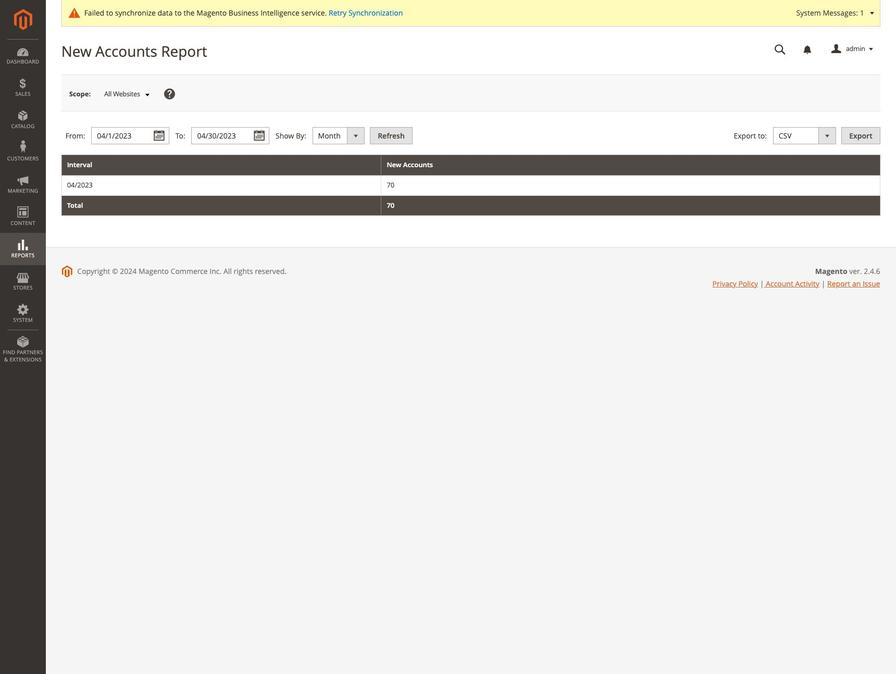 Task type: locate. For each thing, give the bounding box(es) containing it.
None text field
[[768, 40, 794, 58], [91, 127, 170, 145], [192, 127, 270, 145], [768, 40, 794, 58], [91, 127, 170, 145], [192, 127, 270, 145]]

menu bar
[[0, 39, 46, 369]]

magento admin panel image
[[14, 9, 32, 30]]



